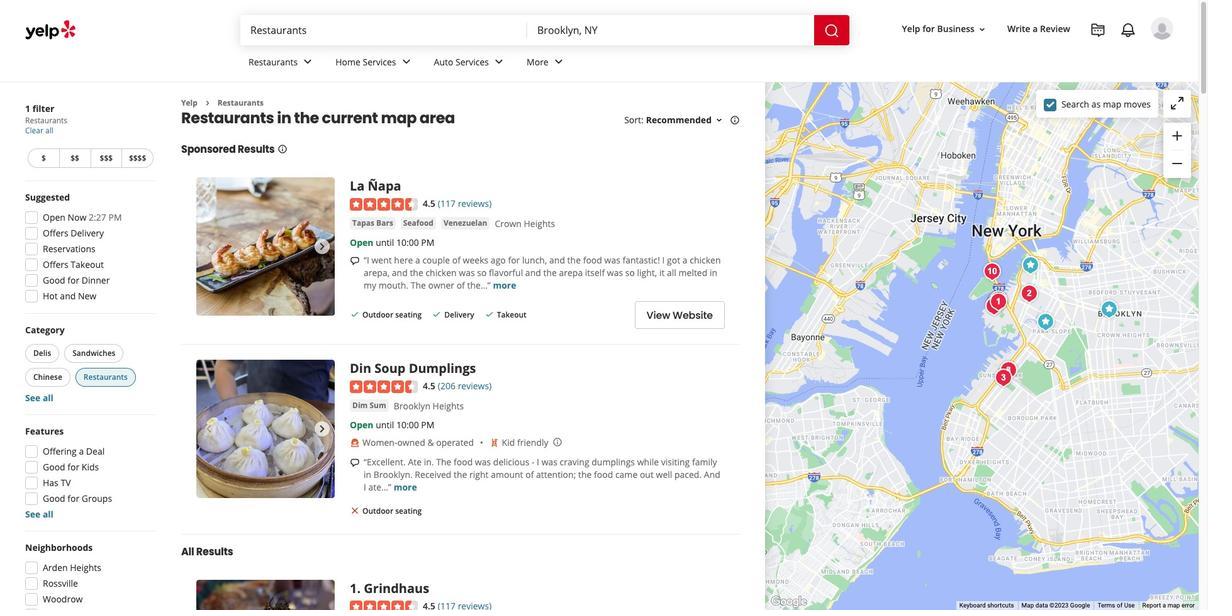 Task type: vqa. For each thing, say whether or not it's contained in the screenshot.
10:00
yes



Task type: locate. For each thing, give the bounding box(es) containing it.
venezuelan button
[[441, 217, 490, 230]]

2 reviews) from the top
[[458, 380, 492, 392]]

1 reviews) from the top
[[458, 198, 492, 210]]

0 vertical spatial outdoor
[[363, 310, 394, 321]]

food
[[583, 254, 602, 266], [454, 456, 473, 468], [594, 469, 613, 481]]

more link for couple
[[493, 280, 517, 292]]

heights for din soup dumplings
[[433, 400, 464, 412]]

none field up 'business categories' element
[[538, 23, 805, 37]]

suggested
[[25, 191, 70, 203]]

of left the…"
[[457, 280, 465, 292]]

0 horizontal spatial more
[[394, 482, 417, 493]]

more for couple
[[493, 280, 517, 292]]

seating for 16 checkmark v2 icon
[[396, 310, 422, 321]]

2 4.5 link from the top
[[423, 379, 436, 393]]

results right sponsored
[[238, 143, 275, 157]]

auto services link
[[424, 45, 517, 82]]

None search field
[[241, 15, 853, 45]]

pm up & at the left of page
[[421, 419, 435, 431]]

2 horizontal spatial map
[[1168, 603, 1181, 610]]

0 vertical spatial until
[[376, 237, 394, 249]]

0 horizontal spatial i
[[364, 482, 366, 493]]

0 horizontal spatial 1
[[25, 103, 30, 115]]

1 horizontal spatial 16 info v2 image
[[730, 115, 740, 125]]

good down has tv
[[43, 493, 65, 505]]

see all button down "has"
[[25, 509, 53, 521]]

see all
[[25, 392, 53, 404], [25, 509, 53, 521]]

outdoor for 16 checkmark v2 icon
[[363, 310, 394, 321]]

0 vertical spatial 16 info v2 image
[[730, 115, 740, 125]]

2 4.5 star rating image from the top
[[350, 381, 418, 393]]

2 vertical spatial 4.5 star rating image
[[350, 601, 418, 611]]

1 vertical spatial results
[[196, 545, 233, 560]]

restaurants
[[249, 56, 298, 68], [218, 98, 264, 108], [181, 108, 274, 129], [25, 115, 67, 126], [84, 372, 128, 383]]

takeout down 'flavorful'
[[497, 310, 527, 321]]

category
[[25, 324, 65, 336]]

1 see all button from the top
[[25, 392, 53, 404]]

food up itself
[[583, 254, 602, 266]]

for left business
[[923, 23, 936, 35]]

0 vertical spatial 4.5 link
[[423, 197, 436, 211]]

keyboard
[[960, 603, 986, 610]]

outdoor for 16 close v2 icon
[[363, 506, 394, 517]]

1 vertical spatial in
[[710, 267, 718, 279]]

see all for features
[[25, 509, 53, 521]]

i left ate…"
[[364, 482, 366, 493]]

la ñapa link
[[350, 178, 401, 195]]

sushi yashin image
[[1034, 309, 1059, 335]]

terms of use
[[1098, 603, 1136, 610]]

2 so from the left
[[626, 267, 635, 279]]

16 speech v2 image down 16 women owned v2 image at left bottom
[[350, 458, 360, 468]]

10:00 up here
[[397, 237, 419, 249]]

delivery down "open now 2:27 pm"
[[71, 227, 104, 239]]

for down offering a deal
[[68, 462, 79, 473]]

map region
[[688, 66, 1209, 611]]

2 10:00 from the top
[[397, 419, 419, 431]]

heights down (206
[[433, 400, 464, 412]]

yelp left 16 chevron right v2 image
[[181, 98, 198, 108]]

soboku image
[[1017, 281, 1042, 306]]

was up itself
[[605, 254, 621, 266]]

1 vertical spatial good
[[43, 462, 65, 473]]

1 horizontal spatial delivery
[[445, 310, 475, 321]]

1 outdoor seating from the top
[[363, 310, 422, 321]]

24 chevron down v2 image right more
[[551, 54, 566, 70]]

0 vertical spatial 4.5
[[423, 198, 436, 210]]

2 until from the top
[[376, 419, 394, 431]]

4.5 star rating image
[[350, 198, 418, 211], [350, 381, 418, 393], [350, 601, 418, 611]]

delicious
[[494, 456, 530, 468]]

2 offers from the top
[[43, 259, 68, 271]]

1 vertical spatial heights
[[433, 400, 464, 412]]

group
[[1164, 123, 1192, 178], [21, 191, 156, 307], [23, 324, 156, 405], [21, 426, 156, 521], [21, 542, 156, 611]]

1 offers from the top
[[43, 227, 68, 239]]

(206 reviews)
[[438, 380, 492, 392]]

0 horizontal spatial services
[[363, 56, 396, 68]]

1 vertical spatial yelp
[[181, 98, 198, 108]]

24 chevron down v2 image inside auto services link
[[492, 54, 507, 70]]

restaurants button
[[75, 368, 136, 387]]

4.5 star rating image down soup
[[350, 381, 418, 393]]

1 vertical spatial seating
[[396, 506, 422, 517]]

zoom in image
[[1170, 128, 1186, 143]]

the inside "excellent. ate in. the food was delicious - i was craving dumplings while visiting family in brooklyn. received the right amount of attention; the food came out well paced. and i ate…"
[[436, 456, 452, 468]]

and down here
[[392, 267, 408, 279]]

yelp for yelp link
[[181, 98, 198, 108]]

the king of fish image
[[991, 365, 1017, 391]]

0 vertical spatial offers
[[43, 227, 68, 239]]

24 chevron down v2 image for auto services
[[492, 54, 507, 70]]

open
[[43, 212, 65, 224], [350, 237, 374, 249], [350, 419, 374, 431]]

1 horizontal spatial results
[[238, 143, 275, 157]]

tapas bars button
[[350, 217, 396, 230]]

next image
[[315, 240, 330, 255], [315, 422, 330, 437]]

i inside "i went here a couple of weeks ago for lunch, and the food was fantastic! i got a chicken arepa, and the chicken was so flavorful and the arepa itself was so light, it all melted in my mouth. the owner of the…"
[[663, 254, 665, 266]]

of down -
[[526, 469, 534, 481]]

1 vertical spatial see all button
[[25, 509, 53, 521]]

2 16 checkmark v2 image from the left
[[485, 310, 495, 320]]

grindhaus link
[[364, 581, 429, 598]]

16 close v2 image
[[350, 506, 360, 516]]

16 info v2 image
[[730, 115, 740, 125], [277, 144, 287, 154]]

grindhaus image
[[986, 289, 1011, 314]]

until up the went
[[376, 237, 394, 249]]

0 horizontal spatial results
[[196, 545, 233, 560]]

melted
[[679, 267, 708, 279]]

2 next image from the top
[[315, 422, 330, 437]]

None field
[[251, 23, 518, 37], [538, 23, 805, 37]]

1 horizontal spatial i
[[537, 456, 540, 468]]

2 see all button from the top
[[25, 509, 53, 521]]

info icon image
[[553, 438, 563, 448], [553, 438, 563, 448]]

0 horizontal spatial yelp
[[181, 98, 198, 108]]

16 checkmark v2 image down owner
[[432, 310, 442, 320]]

1 horizontal spatial in
[[364, 469, 372, 481]]

1 vertical spatial open
[[350, 237, 374, 249]]

0 vertical spatial more
[[493, 280, 517, 292]]

so up the…"
[[477, 267, 487, 279]]

2 none field from the left
[[538, 23, 805, 37]]

none field find
[[251, 23, 518, 37]]

all inside "i went here a couple of weeks ago for lunch, and the food was fantastic! i got a chicken arepa, and the chicken was so flavorful and the arepa itself was so light, it all melted in my mouth. the owner of the…"
[[667, 267, 677, 279]]

friendly
[[518, 437, 549, 449]]

group containing category
[[23, 324, 156, 405]]

for down offers takeout
[[68, 275, 79, 286]]

0 vertical spatial see all
[[25, 392, 53, 404]]

rossville
[[43, 578, 78, 590]]

reviews)
[[458, 198, 492, 210], [458, 380, 492, 392]]

restaurants in the current map area
[[181, 108, 455, 129]]

next image for din soup dumplings
[[315, 422, 330, 437]]

1 until from the top
[[376, 237, 394, 249]]

1 . grindhaus
[[350, 581, 429, 598]]

4.5 star rating image down 1 . grindhaus
[[350, 601, 418, 611]]

1 services from the left
[[363, 56, 396, 68]]

0 horizontal spatial none field
[[251, 23, 518, 37]]

pm for din soup dumplings
[[421, 419, 435, 431]]

none field near
[[538, 23, 805, 37]]

0 vertical spatial chicken
[[690, 254, 721, 266]]

heights right 'crown'
[[524, 218, 555, 230]]

2 seating from the top
[[396, 506, 422, 517]]

0 vertical spatial heights
[[524, 218, 555, 230]]

san pedro inn image
[[985, 289, 1010, 314]]

0 vertical spatial 10:00
[[397, 237, 419, 249]]

0 horizontal spatial 24 chevron down v2 image
[[300, 54, 316, 70]]

4.5 link left (206
[[423, 379, 436, 393]]

4.5 link for soup
[[423, 379, 436, 393]]

2 services from the left
[[456, 56, 489, 68]]

1 good from the top
[[43, 275, 65, 286]]

slideshow element
[[196, 178, 335, 316], [196, 360, 335, 499]]

google image
[[769, 594, 810, 611]]

Find text field
[[251, 23, 518, 37]]

4.5 link
[[423, 197, 436, 211], [423, 379, 436, 393]]

seafood
[[404, 218, 434, 229]]

offers down reservations
[[43, 259, 68, 271]]

0 horizontal spatial heights
[[70, 562, 101, 574]]

0 vertical spatial see
[[25, 392, 40, 404]]

sandwiches button
[[64, 344, 124, 363]]

recommended
[[646, 114, 712, 126]]

craving
[[560, 456, 590, 468]]

0 horizontal spatial delivery
[[71, 227, 104, 239]]

10:00 up owned
[[397, 419, 419, 431]]

1 vertical spatial outdoor
[[363, 506, 394, 517]]

1 vertical spatial pm
[[421, 237, 435, 249]]

takeout up the dinner
[[71, 259, 104, 271]]

2 good from the top
[[43, 462, 65, 473]]

website
[[673, 308, 713, 323]]

dumplings
[[592, 456, 635, 468]]

1 slideshow element from the top
[[196, 178, 335, 316]]

1 outdoor from the top
[[363, 310, 394, 321]]

1 open until 10:00 pm from the top
[[350, 237, 435, 249]]

2 4.5 from the top
[[423, 380, 436, 392]]

open until 10:00 pm for ñapa
[[350, 237, 435, 249]]

1 vertical spatial slideshow element
[[196, 360, 335, 499]]

open for la
[[350, 237, 374, 249]]

next image for la ñapa
[[315, 240, 330, 255]]

neighborhoods
[[25, 542, 93, 554]]

open inside group
[[43, 212, 65, 224]]

for inside "i went here a couple of weeks ago for lunch, and the food was fantastic! i got a chicken arepa, and the chicken was so flavorful and the arepa itself was so light, it all melted in my mouth. the owner of the…"
[[508, 254, 520, 266]]

a right got
[[683, 254, 688, 266]]

1 vertical spatial delivery
[[445, 310, 475, 321]]

1 vertical spatial outdoor seating
[[363, 506, 422, 517]]

1 seating from the top
[[396, 310, 422, 321]]

1 horizontal spatial 16 checkmark v2 image
[[485, 310, 495, 320]]

for for dinner
[[68, 275, 79, 286]]

"excellent. ate in. the food was delicious - i was craving dumplings while visiting family in brooklyn. received the right amount of attention; the food came out well paced. and i ate…"
[[364, 456, 721, 493]]

services left 24 chevron down v2 icon
[[363, 56, 396, 68]]

1 see all from the top
[[25, 392, 53, 404]]

1 see from the top
[[25, 392, 40, 404]]

yelp inside button
[[903, 23, 921, 35]]

the up arepa
[[568, 254, 581, 266]]

2 16 speech v2 image from the top
[[350, 458, 360, 468]]

16 info v2 image right 16 chevron down v2 image
[[730, 115, 740, 125]]

1 vertical spatial offers
[[43, 259, 68, 271]]

1 horizontal spatial heights
[[433, 400, 464, 412]]

yelp link
[[181, 98, 198, 108]]

1 horizontal spatial 1
[[350, 581, 357, 598]]

0 vertical spatial 4.5 star rating image
[[350, 198, 418, 211]]

1 horizontal spatial map
[[1104, 98, 1122, 110]]

more down 'flavorful'
[[493, 280, 517, 292]]

write a review
[[1008, 23, 1071, 35]]

user actions element
[[893, 16, 1192, 93]]

0 vertical spatial 1
[[25, 103, 30, 115]]

24 chevron down v2 image right auto services
[[492, 54, 507, 70]]

0 vertical spatial slideshow element
[[196, 178, 335, 316]]

group containing features
[[21, 426, 156, 521]]

0 horizontal spatial in
[[277, 108, 291, 129]]

4.5 left (206
[[423, 380, 436, 392]]

1 vertical spatial see
[[25, 509, 40, 521]]

tapas bars
[[353, 218, 393, 229]]

groups
[[82, 493, 112, 505]]

good up hot
[[43, 275, 65, 286]]

all right the it
[[667, 267, 677, 279]]

until for soup
[[376, 419, 394, 431]]

for up 'flavorful'
[[508, 254, 520, 266]]

shortcuts
[[988, 603, 1015, 610]]

chicken up melted
[[690, 254, 721, 266]]

more link down 'brooklyn.'
[[394, 482, 417, 493]]

16 checkmark v2 image for takeout
[[485, 310, 495, 320]]

results right all
[[196, 545, 233, 560]]

0 vertical spatial open
[[43, 212, 65, 224]]

and up arepa
[[550, 254, 565, 266]]

was up attention;
[[542, 456, 558, 468]]

flavorful
[[489, 267, 523, 279]]

hot and new
[[43, 290, 96, 302]]

more
[[493, 280, 517, 292], [394, 482, 417, 493]]

0 vertical spatial i
[[663, 254, 665, 266]]

see all button for features
[[25, 509, 53, 521]]

was
[[605, 254, 621, 266], [459, 267, 475, 279], [607, 267, 623, 279], [475, 456, 491, 468], [542, 456, 558, 468]]

results for all results
[[196, 545, 233, 560]]

0 horizontal spatial the
[[411, 280, 426, 292]]

previous image
[[201, 422, 217, 437]]

"i went here a couple of weeks ago for lunch, and the food was fantastic! i got a chicken arepa, and the chicken was so flavorful and the arepa itself was so light, it all melted in my mouth. the owner of the…"
[[364, 254, 721, 292]]

until for ñapa
[[376, 237, 394, 249]]

red hook tavern image
[[983, 292, 1008, 318]]

until up women-
[[376, 419, 394, 431]]

food down dumplings
[[594, 469, 613, 481]]

new
[[78, 290, 96, 302]]

0 vertical spatial 16 speech v2 image
[[350, 256, 360, 266]]

open until 10:00 pm up the went
[[350, 237, 435, 249]]

map right as
[[1104, 98, 1122, 110]]

good up has tv
[[43, 462, 65, 473]]

16 info v2 image down restaurants in the current map area
[[277, 144, 287, 154]]

1 vertical spatial next image
[[315, 422, 330, 437]]

more link for food
[[394, 482, 417, 493]]

2 horizontal spatial i
[[663, 254, 665, 266]]

search image
[[825, 23, 840, 38]]

see all down the chinese button
[[25, 392, 53, 404]]

more for food
[[394, 482, 417, 493]]

tapas bars link
[[350, 217, 396, 230]]

business categories element
[[239, 45, 1174, 82]]

none field up home services link at the left top
[[251, 23, 518, 37]]

0 vertical spatial restaurants link
[[239, 45, 326, 82]]

10:00
[[397, 237, 419, 249], [397, 419, 419, 431]]

24 chevron down v2 image inside more link
[[551, 54, 566, 70]]

map left error
[[1168, 603, 1181, 610]]

in.
[[424, 456, 434, 468]]

$$
[[71, 153, 79, 164]]

good for good for dinner
[[43, 275, 65, 286]]

see all button down the chinese button
[[25, 392, 53, 404]]

outdoor right 16 close v2 icon
[[363, 506, 394, 517]]

1 24 chevron down v2 image from the left
[[300, 54, 316, 70]]

all
[[181, 545, 194, 560]]

1 inside the '1 filter restaurants clear all'
[[25, 103, 30, 115]]

open until 10:00 pm up women-
[[350, 419, 435, 431]]

all right clear
[[45, 125, 53, 136]]

yelp for yelp for business
[[903, 23, 921, 35]]

weeks
[[463, 254, 489, 266]]

delivery down owner
[[445, 310, 475, 321]]

a inside write a review link
[[1033, 23, 1039, 35]]

1 4.5 link from the top
[[423, 197, 436, 211]]

reviews) up venezuelan
[[458, 198, 492, 210]]

"excellent.
[[364, 456, 406, 468]]

0 vertical spatial open until 10:00 pm
[[350, 237, 435, 249]]

3 24 chevron down v2 image from the left
[[551, 54, 566, 70]]

$
[[42, 153, 46, 164]]

auto services
[[434, 56, 489, 68]]

owned
[[398, 437, 425, 449]]

1 vertical spatial chicken
[[426, 267, 457, 279]]

all down the chinese button
[[43, 392, 53, 404]]

woodrow
[[43, 594, 83, 606]]

1 16 checkmark v2 image from the left
[[432, 310, 442, 320]]

2 vertical spatial open
[[350, 419, 374, 431]]

1 vertical spatial restaurants link
[[218, 98, 264, 108]]

0 horizontal spatial takeout
[[71, 259, 104, 271]]

2 outdoor seating from the top
[[363, 506, 422, 517]]

1 10:00 from the top
[[397, 237, 419, 249]]

write
[[1008, 23, 1031, 35]]

group containing suggested
[[21, 191, 156, 307]]

(206 reviews) link
[[438, 379, 492, 393]]

0 horizontal spatial 16 checkmark v2 image
[[432, 310, 442, 320]]

0 horizontal spatial so
[[477, 267, 487, 279]]

and right hot
[[60, 290, 76, 302]]

1 horizontal spatial more link
[[493, 280, 517, 292]]

2 24 chevron down v2 image from the left
[[492, 54, 507, 70]]

1 vertical spatial open until 10:00 pm
[[350, 419, 435, 431]]

brooklyn
[[394, 400, 431, 412]]

services right auto
[[456, 56, 489, 68]]

1 vertical spatial reviews)
[[458, 380, 492, 392]]

2 outdoor from the top
[[363, 506, 394, 517]]

outdoor right 16 checkmark v2 icon
[[363, 310, 394, 321]]

terms
[[1098, 603, 1116, 610]]

in inside "excellent. ate in. the food was delicious - i was craving dumplings while visiting family in brooklyn. received the right amount of attention; the food came out well paced. and i ate…"
[[364, 469, 372, 481]]

family
[[693, 456, 718, 468]]

services for auto services
[[456, 56, 489, 68]]

slideshow element for la ñapa
[[196, 178, 335, 316]]

2 vertical spatial in
[[364, 469, 372, 481]]

16 speech v2 image for "i
[[350, 256, 360, 266]]

1 vertical spatial takeout
[[497, 310, 527, 321]]

1 vertical spatial 4.5
[[423, 380, 436, 392]]

4.5 star rating image for ñapa
[[350, 198, 418, 211]]

1 horizontal spatial so
[[626, 267, 635, 279]]

2 vertical spatial pm
[[421, 419, 435, 431]]

1 horizontal spatial yelp
[[903, 23, 921, 35]]

16 checkmark v2 image down the…"
[[485, 310, 495, 320]]

2 horizontal spatial heights
[[524, 218, 555, 230]]

search
[[1062, 98, 1090, 110]]

reviews) for la ñapa
[[458, 198, 492, 210]]

see down the chinese button
[[25, 392, 40, 404]]

dinner
[[82, 275, 110, 286]]

projects image
[[1091, 23, 1106, 38]]

reviews) for din soup dumplings
[[458, 380, 492, 392]]

1 16 speech v2 image from the top
[[350, 256, 360, 266]]

a right report at bottom
[[1163, 603, 1167, 610]]

outdoor seating down ate…"
[[363, 506, 422, 517]]

2 open until 10:00 pm from the top
[[350, 419, 435, 431]]

business
[[938, 23, 975, 35]]

0 horizontal spatial 16 info v2 image
[[277, 144, 287, 154]]

open until 10:00 pm for soup
[[350, 419, 435, 431]]

food up right
[[454, 456, 473, 468]]

yelp
[[903, 23, 921, 35], [181, 98, 198, 108]]

2 vertical spatial food
[[594, 469, 613, 481]]

light,
[[638, 267, 657, 279]]

good for kids
[[43, 462, 99, 473]]

a for offering a deal
[[79, 446, 84, 458]]

1 for 1 . grindhaus
[[350, 581, 357, 598]]

i left got
[[663, 254, 665, 266]]

0 vertical spatial next image
[[315, 240, 330, 255]]

0 vertical spatial takeout
[[71, 259, 104, 271]]

venezuelan link
[[441, 217, 490, 230]]

a left deal
[[79, 446, 84, 458]]

i right -
[[537, 456, 540, 468]]

1 next image from the top
[[315, 240, 330, 255]]

pm up couple
[[421, 237, 435, 249]]

3 good from the top
[[43, 493, 65, 505]]

2 see all from the top
[[25, 509, 53, 521]]

1 vertical spatial the
[[436, 456, 452, 468]]

1 4.5 star rating image from the top
[[350, 198, 418, 211]]

$$$ button
[[90, 149, 122, 168]]

24 chevron down v2 image
[[300, 54, 316, 70], [492, 54, 507, 70], [551, 54, 566, 70]]

1 vertical spatial see all
[[25, 509, 53, 521]]

for inside button
[[923, 23, 936, 35]]

(117 reviews)
[[438, 198, 492, 210]]

previous image
[[201, 240, 217, 255]]

0 vertical spatial the
[[411, 280, 426, 292]]

4.5 star rating image down ñapa at the left top
[[350, 198, 418, 211]]

1 vertical spatial until
[[376, 419, 394, 431]]

4.5 link left the "(117"
[[423, 197, 436, 211]]

was up right
[[475, 456, 491, 468]]

0 vertical spatial results
[[238, 143, 275, 157]]

open down suggested
[[43, 212, 65, 224]]

0 horizontal spatial more link
[[394, 482, 417, 493]]

din soup dumplings image
[[1018, 253, 1044, 278]]

1 none field from the left
[[251, 23, 518, 37]]

the right 'in.'
[[436, 456, 452, 468]]

24 chevron down v2 image left home
[[300, 54, 316, 70]]

delivery inside group
[[71, 227, 104, 239]]

heights up the rossville
[[70, 562, 101, 574]]

1 vertical spatial 1
[[350, 581, 357, 598]]

4.5 link for ñapa
[[423, 197, 436, 211]]

1 horizontal spatial takeout
[[497, 310, 527, 321]]

4.5 left the "(117"
[[423, 198, 436, 210]]

sort:
[[625, 114, 644, 126]]

all inside the '1 filter restaurants clear all'
[[45, 125, 53, 136]]

0 vertical spatial seating
[[396, 310, 422, 321]]

2 see from the top
[[25, 509, 40, 521]]

1 4.5 from the top
[[423, 198, 436, 210]]

1 vertical spatial more link
[[394, 482, 417, 493]]

16 kid friendly v2 image
[[490, 438, 500, 448]]

0 vertical spatial yelp
[[903, 23, 921, 35]]

food inside "i went here a couple of weeks ago for lunch, and the food was fantastic! i got a chicken arepa, and the chicken was so flavorful and the arepa itself was so light, it all melted in my mouth. the owner of the…"
[[583, 254, 602, 266]]

1 left filter
[[25, 103, 30, 115]]

the left owner
[[411, 280, 426, 292]]

recommended button
[[646, 114, 725, 126]]

offers up reservations
[[43, 227, 68, 239]]

2 horizontal spatial in
[[710, 267, 718, 279]]

view
[[647, 308, 671, 323]]

2 vertical spatial heights
[[70, 562, 101, 574]]

seafood link
[[401, 217, 436, 230]]

$ button
[[28, 149, 59, 168]]

results
[[238, 143, 275, 157], [196, 545, 233, 560]]

results for sponsored results
[[238, 143, 275, 157]]

a right write
[[1033, 23, 1039, 35]]

fantastic!
[[623, 254, 660, 266]]

view website link
[[635, 302, 725, 329]]

16 checkmark v2 image
[[432, 310, 442, 320], [485, 310, 495, 320]]

1 vertical spatial 16 info v2 image
[[277, 144, 287, 154]]

16 speech v2 image
[[350, 256, 360, 266], [350, 458, 360, 468]]

map left 'area'
[[381, 108, 417, 129]]

2 slideshow element from the top
[[196, 360, 335, 499]]

see up neighborhoods
[[25, 509, 40, 521]]

open up "i
[[350, 237, 374, 249]]

all
[[45, 125, 53, 136], [667, 267, 677, 279], [43, 392, 53, 404], [43, 509, 53, 521]]

0 vertical spatial outdoor seating
[[363, 310, 422, 321]]

seating down 'brooklyn.'
[[396, 506, 422, 517]]

home services
[[336, 56, 396, 68]]

yelp left business
[[903, 23, 921, 35]]

a right here
[[416, 254, 420, 266]]

0 vertical spatial good
[[43, 275, 65, 286]]

16 chevron right v2 image
[[203, 98, 213, 108]]

1 left grindhaus 'link'
[[350, 581, 357, 598]]



Task type: describe. For each thing, give the bounding box(es) containing it.
map for report
[[1168, 603, 1181, 610]]

(117 reviews) link
[[438, 197, 492, 211]]

16 checkmark v2 image
[[350, 310, 360, 320]]

moves
[[1124, 98, 1152, 110]]

a for write a review
[[1033, 23, 1039, 35]]

services for home services
[[363, 56, 396, 68]]

arepa
[[559, 267, 583, 279]]

ago
[[491, 254, 506, 266]]

outdoor seating for 16 checkmark v2 icon
[[363, 310, 422, 321]]

16 women owned v2 image
[[350, 438, 360, 448]]

for for business
[[923, 23, 936, 35]]

tapas
[[353, 218, 375, 229]]

operated
[[436, 437, 474, 449]]

grindhaus
[[364, 581, 429, 598]]

see all for category
[[25, 392, 53, 404]]

dim sum link
[[350, 400, 389, 412]]

kid
[[502, 437, 515, 449]]

auto
[[434, 56, 454, 68]]

and down the lunch,
[[526, 267, 541, 279]]

as
[[1092, 98, 1101, 110]]

24 chevron down v2 image for restaurants
[[300, 54, 316, 70]]

sponsored results
[[181, 143, 275, 157]]

the down here
[[410, 267, 424, 279]]

$$$$ button
[[122, 149, 154, 168]]

was down the weeks
[[459, 267, 475, 279]]

out
[[640, 469, 654, 481]]

0 horizontal spatial chicken
[[426, 267, 457, 279]]

4.5 star rating image for soup
[[350, 381, 418, 393]]

for for kids
[[68, 462, 79, 473]]

3 4.5 star rating image from the top
[[350, 601, 418, 611]]

group containing neighborhoods
[[21, 542, 156, 611]]

brooklyn heights
[[394, 400, 464, 412]]

ate
[[408, 456, 422, 468]]

open for din
[[350, 419, 374, 431]]

current
[[322, 108, 378, 129]]

crown heights
[[495, 218, 555, 230]]

la ñapa image
[[1097, 297, 1122, 322]]

notifications image
[[1121, 23, 1136, 38]]

chinese
[[33, 372, 62, 383]]

restaurants inside button
[[84, 372, 128, 383]]

expand map image
[[1170, 96, 1186, 111]]

16 chevron down v2 image
[[715, 115, 725, 125]]

clear
[[25, 125, 43, 136]]

24 chevron down v2 image for more
[[551, 54, 566, 70]]

©2023
[[1050, 603, 1069, 610]]

2:27
[[89, 212, 106, 224]]

google
[[1071, 603, 1091, 610]]

features
[[25, 426, 64, 438]]

terms of use link
[[1098, 603, 1136, 610]]

got
[[667, 254, 681, 266]]

has
[[43, 477, 58, 489]]

fort defiance image
[[982, 294, 1007, 319]]

kid friendly
[[502, 437, 549, 449]]

clear all link
[[25, 125, 53, 136]]

my
[[364, 280, 377, 292]]

in inside "i went here a couple of weeks ago for lunch, and the food was fantastic! i got a chicken arepa, and the chicken was so flavorful and the arepa itself was so light, it all melted in my mouth. the owner of the…"
[[710, 267, 718, 279]]

bars
[[377, 218, 393, 229]]

1 so from the left
[[477, 267, 487, 279]]

slideshow element for din soup dumplings
[[196, 360, 335, 499]]

dim sum button
[[350, 400, 389, 412]]

deal
[[86, 446, 105, 458]]

16 checkmark v2 image for delivery
[[432, 310, 442, 320]]

red hook lobster pound image
[[986, 287, 1011, 313]]

la ñapa
[[350, 178, 401, 195]]

the down craving
[[579, 469, 592, 481]]

l'wren image
[[996, 358, 1022, 383]]

sum
[[370, 400, 386, 411]]

seating for 16 close v2 icon
[[396, 506, 422, 517]]

1 vertical spatial i
[[537, 456, 540, 468]]

dim
[[353, 400, 368, 411]]

heights for la ñapa
[[524, 218, 555, 230]]

jeremy m. image
[[1152, 17, 1174, 40]]

of inside "excellent. ate in. the food was delicious - i was craving dumplings while visiting family in brooklyn. received the right amount of attention; the food came out well paced. and i ate…"
[[526, 469, 534, 481]]

the…"
[[467, 280, 491, 292]]

(206
[[438, 380, 456, 392]]

see for features
[[25, 509, 40, 521]]

arepa,
[[364, 267, 390, 279]]

zoom out image
[[1170, 156, 1186, 171]]

din soup dumplings
[[350, 360, 476, 377]]

1 vertical spatial food
[[454, 456, 473, 468]]

dumplings
[[409, 360, 476, 377]]

16 chevron down v2 image
[[978, 24, 988, 34]]

more link
[[517, 45, 577, 82]]

the left current
[[294, 108, 319, 129]]

women-
[[363, 437, 398, 449]]

the down the lunch,
[[544, 267, 557, 279]]

pm for la ñapa
[[421, 237, 435, 249]]

error
[[1182, 603, 1196, 610]]

report
[[1143, 603, 1162, 610]]

came
[[616, 469, 638, 481]]

write a review link
[[1003, 18, 1076, 41]]

takeout inside group
[[71, 259, 104, 271]]

all down "has"
[[43, 509, 53, 521]]

right
[[470, 469, 489, 481]]

chinese button
[[25, 368, 70, 387]]

was right itself
[[607, 267, 623, 279]]

keyboard shortcuts
[[960, 603, 1015, 610]]

4.5 for soup
[[423, 380, 436, 392]]

map
[[1022, 603, 1035, 610]]

see for category
[[25, 392, 40, 404]]

well
[[656, 469, 673, 481]]

paced.
[[675, 469, 702, 481]]

.
[[357, 581, 361, 598]]

reservations
[[43, 243, 96, 255]]

it
[[660, 267, 665, 279]]

of left use
[[1118, 603, 1123, 610]]

gitano island image
[[980, 259, 1005, 284]]

offers for offers takeout
[[43, 259, 68, 271]]

attention;
[[536, 469, 576, 481]]

map for search
[[1104, 98, 1122, 110]]

went
[[372, 254, 392, 266]]

16 speech v2 image for "excellent.
[[350, 458, 360, 468]]

2 vertical spatial i
[[364, 482, 366, 493]]

4.5 for ñapa
[[423, 198, 436, 210]]

"i
[[364, 254, 369, 266]]

hot
[[43, 290, 58, 302]]

good for good for groups
[[43, 493, 65, 505]]

24 chevron down v2 image
[[399, 54, 414, 70]]

map data ©2023 google
[[1022, 603, 1091, 610]]

0 vertical spatial pm
[[109, 212, 122, 224]]

of left the weeks
[[453, 254, 461, 266]]

for for groups
[[68, 493, 79, 505]]

sandwiches
[[73, 348, 115, 359]]

10:00 for soup
[[397, 419, 419, 431]]

1 horizontal spatial chicken
[[690, 254, 721, 266]]

more
[[527, 56, 549, 68]]

restaurants inside 'business categories' element
[[249, 56, 298, 68]]

outdoor seating for 16 close v2 icon
[[363, 506, 422, 517]]

ñapa
[[368, 178, 401, 195]]

0 horizontal spatial map
[[381, 108, 417, 129]]

has tv
[[43, 477, 71, 489]]

report a map error
[[1143, 603, 1196, 610]]

arden
[[43, 562, 68, 574]]

see all button for category
[[25, 392, 53, 404]]

soup
[[375, 360, 406, 377]]

good for good for kids
[[43, 462, 65, 473]]

10:00 for ñapa
[[397, 237, 419, 249]]

the left right
[[454, 469, 467, 481]]

brooklyn.
[[374, 469, 413, 481]]

home services link
[[326, 45, 424, 82]]

all results
[[181, 545, 233, 560]]

-
[[532, 456, 535, 468]]

1 for 1 filter restaurants clear all
[[25, 103, 30, 115]]

brooklyn ice house image
[[985, 289, 1010, 314]]

area
[[420, 108, 455, 129]]

seafood button
[[401, 217, 436, 230]]

received
[[415, 469, 452, 481]]

the inside "i went here a couple of weeks ago for lunch, and the food was fantastic! i got a chicken arepa, and the chicken was so flavorful and the arepa itself was so light, it all melted in my mouth. the owner of the…"
[[411, 280, 426, 292]]

filter
[[33, 103, 54, 115]]

Near text field
[[538, 23, 805, 37]]

yelp for business
[[903, 23, 975, 35]]

offers for offers delivery
[[43, 227, 68, 239]]

a for report a map error
[[1163, 603, 1167, 610]]



